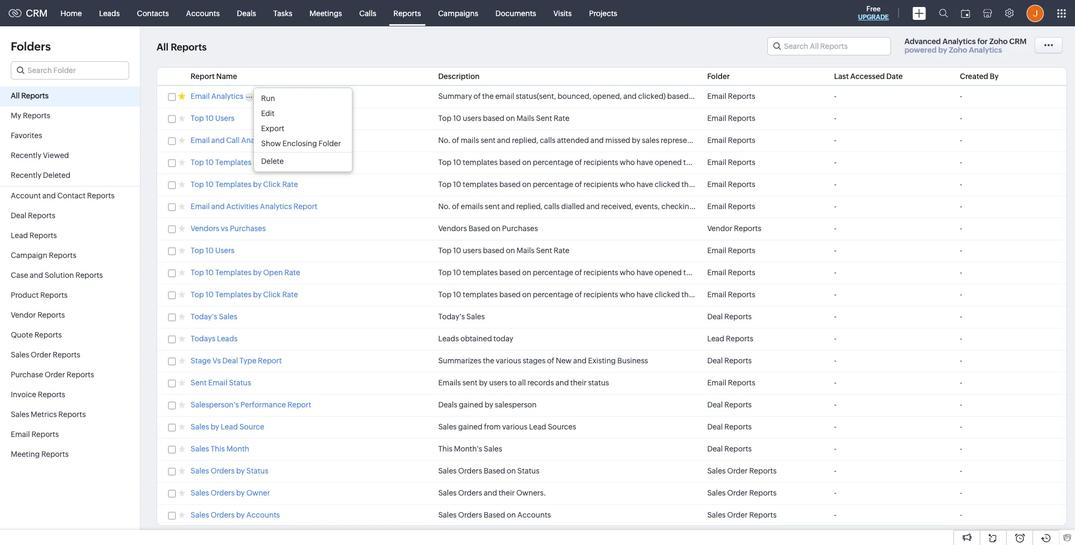 Task type: vqa. For each thing, say whether or not it's contained in the screenshot.
bottommost LEAD REPORTS
yes



Task type: locate. For each thing, give the bounding box(es) containing it.
2 top 10 templates by open rate from the top
[[191, 269, 300, 277]]

0 horizontal spatial purchases
[[230, 225, 266, 233]]

by inside "sales orders by owner" link
[[236, 489, 245, 498]]

2 recipients from the top
[[584, 180, 619, 189]]

1 vertical spatial calls
[[544, 202, 560, 211]]

2 top 10 templates by open rate link from the top
[[191, 269, 300, 279]]

status up owner
[[246, 467, 269, 476]]

email for 2nd top 10 templates by click rate link
[[695, 291, 714, 299]]

all up my
[[11, 92, 20, 100]]

email for 2nd "top 10 templates by open rate" link from the top of the page
[[697, 269, 716, 277]]

email reports for 2nd top 10 templates by click rate link
[[708, 291, 756, 299]]

0 vertical spatial top 10 templates by click rate link
[[191, 180, 298, 191]]

replied, for attended
[[512, 136, 539, 145]]

2 percentage from the top
[[533, 180, 574, 189]]

1 vertical spatial vendor reports
[[11, 311, 65, 320]]

run
[[261, 94, 275, 103]]

based down the sales orders and their owners.
[[484, 512, 506, 520]]

vendor reports down product reports
[[11, 311, 65, 320]]

rate
[[554, 114, 570, 123], [285, 158, 300, 167], [282, 180, 298, 189], [554, 247, 570, 255], [285, 269, 300, 277], [282, 291, 298, 299]]

1 horizontal spatial zoho
[[990, 37, 1008, 46]]

1 open from the top
[[263, 158, 283, 167]]

1 horizontal spatial all
[[157, 42, 169, 53]]

replied, down status(sent,
[[512, 136, 539, 145]]

crm link
[[9, 8, 48, 19]]

2 top 10 users based on mails sent rate from the top
[[438, 247, 570, 255]]

meetings link
[[301, 0, 351, 26]]

their left 'owners.'
[[499, 489, 515, 498]]

deal reports inside deal reports "link"
[[11, 212, 55, 220]]

enclosing
[[283, 139, 317, 148]]

2 who from the top
[[620, 180, 635, 189]]

status(sent,
[[516, 92, 556, 101]]

templates up today's sales link
[[215, 291, 252, 299]]

3 templates from the top
[[463, 269, 498, 277]]

-
[[835, 92, 837, 101], [961, 92, 963, 101], [835, 114, 837, 123], [961, 114, 963, 123], [835, 136, 837, 145], [961, 136, 963, 145], [835, 158, 837, 167], [961, 158, 963, 167], [835, 180, 837, 189], [961, 180, 963, 189], [835, 202, 837, 211], [961, 202, 963, 211], [835, 225, 837, 233], [961, 225, 963, 233], [835, 247, 837, 255], [961, 247, 963, 255], [835, 269, 837, 277], [961, 269, 963, 277], [835, 291, 837, 299], [961, 291, 963, 299], [835, 313, 837, 321], [961, 313, 963, 321], [835, 335, 837, 344], [961, 335, 963, 344], [835, 357, 837, 366], [961, 357, 963, 366], [835, 379, 837, 388], [961, 379, 963, 388], [835, 401, 837, 410], [961, 401, 963, 410], [835, 423, 837, 432], [961, 423, 963, 432], [835, 445, 837, 454], [961, 445, 963, 454], [835, 467, 837, 476], [961, 467, 963, 476], [835, 489, 837, 498], [961, 489, 963, 498], [835, 512, 837, 520], [961, 512, 963, 520]]

0 vertical spatial sent
[[536, 114, 553, 123]]

based for accounts
[[484, 512, 506, 520]]

0 horizontal spatial vendor
[[11, 311, 36, 320]]

2 have from the top
[[637, 180, 654, 189]]

4 who from the top
[[620, 291, 635, 299]]

1 vertical spatial top 10 templates by click rate link
[[191, 291, 298, 301]]

sales right the missed
[[642, 136, 660, 145]]

deal
[[11, 212, 26, 220], [708, 313, 723, 321], [223, 357, 238, 366], [708, 357, 723, 366], [708, 401, 723, 410], [708, 423, 723, 432], [708, 445, 723, 454]]

vendor reports link
[[0, 306, 140, 326]]

all down contacts
[[157, 42, 169, 53]]

1 vertical spatial gained
[[458, 423, 483, 432]]

0 vertical spatial top 10 templates by open rate
[[191, 158, 300, 167]]

1 vertical spatial sales
[[794, 202, 811, 211]]

3 recipients from the top
[[584, 269, 619, 277]]

templates down the vendors based on purchases
[[463, 269, 498, 277]]

vs
[[221, 225, 229, 233]]

0 vertical spatial their
[[571, 379, 587, 388]]

today's up the leads obtained today
[[438, 313, 465, 321]]

1 horizontal spatial this
[[438, 445, 453, 454]]

email reports for email analytics link
[[708, 92, 756, 101]]

analytics right activities
[[260, 202, 292, 211]]

all reports up my reports
[[11, 92, 49, 100]]

stage
[[191, 357, 211, 366]]

top 10 templates by open rate link
[[191, 158, 300, 169], [191, 269, 300, 279]]

1 no. from the top
[[438, 136, 451, 145]]

0 horizontal spatial leads
[[99, 9, 120, 17]]

crm up folders in the top left of the page
[[26, 8, 48, 19]]

meeting
[[11, 451, 40, 459]]

quote reports
[[11, 331, 62, 340]]

1 recently from the top
[[11, 151, 41, 160]]

and down deleted
[[42, 192, 56, 200]]

0 vertical spatial recently
[[11, 151, 41, 160]]

templates up emails
[[463, 180, 498, 189]]

purchase order reports link
[[0, 366, 140, 386]]

0 horizontal spatial all
[[11, 92, 20, 100]]

1 vertical spatial users
[[215, 247, 235, 255]]

order for sales orders by status
[[728, 467, 748, 476]]

1 vertical spatial representatives
[[813, 202, 867, 211]]

campaign
[[11, 251, 47, 260]]

top 10 templates by open rate link down vendors vs purchases link
[[191, 269, 300, 279]]

deal for this month's sales
[[708, 445, 723, 454]]

folder up date,
[[708, 72, 730, 81]]

users
[[463, 114, 482, 123], [463, 247, 482, 255], [489, 379, 508, 388]]

4 recipients from the top
[[584, 291, 619, 299]]

2 vendors from the left
[[438, 225, 467, 233]]

by inside sales orders by status link
[[236, 467, 245, 476]]

0 vertical spatial top 10 templates by click rate
[[191, 180, 298, 189]]

1 vertical spatial based
[[484, 467, 506, 476]]

order
[[31, 351, 51, 360], [45, 371, 65, 380], [728, 467, 748, 476], [728, 489, 748, 498], [728, 512, 748, 520]]

top
[[191, 114, 204, 123], [438, 114, 452, 123], [191, 158, 204, 167], [438, 158, 452, 167], [191, 180, 204, 189], [438, 180, 452, 189], [191, 247, 204, 255], [438, 247, 452, 255], [191, 269, 204, 277], [438, 269, 452, 277], [191, 291, 204, 299], [438, 291, 452, 299]]

opened,
[[593, 92, 622, 101]]

status down stage vs deal type report link
[[229, 379, 251, 388]]

1 vendors from the left
[[191, 225, 220, 233]]

recently deleted
[[11, 171, 70, 180]]

0 vertical spatial crm
[[26, 8, 48, 19]]

1 vertical spatial top 10 users link
[[191, 247, 235, 257]]

opened for 1st "top 10 templates by open rate" link
[[655, 158, 682, 167]]

2 top 10 users link from the top
[[191, 247, 235, 257]]

users left the to
[[489, 379, 508, 388]]

0 vertical spatial top 10 users
[[191, 114, 235, 123]]

orders down "sales orders by owner" link
[[211, 512, 235, 520]]

metrics
[[31, 411, 57, 419]]

order for sales orders by accounts
[[728, 512, 748, 520]]

calls left attended
[[540, 136, 556, 145]]

templates for second top 10 templates by click rate link from the bottom
[[215, 180, 252, 189]]

2 vertical spatial sent
[[191, 379, 207, 388]]

3 templates from the top
[[215, 269, 252, 277]]

sent for mails
[[481, 136, 496, 145]]

1 templates from the top
[[463, 158, 498, 167]]

sales orders by owner
[[191, 489, 270, 498]]

1 users from the top
[[215, 114, 235, 123]]

status up 'owners.'
[[518, 467, 540, 476]]

deal reports link
[[0, 207, 140, 227]]

top 10 users down email analytics link
[[191, 114, 235, 123]]

gained left from
[[458, 423, 483, 432]]

1 horizontal spatial today's sales
[[438, 313, 485, 321]]

1 clicked from the top
[[655, 180, 680, 189]]

email reports for second 'top 10 users' link from the bottom of the page
[[708, 114, 756, 123]]

top 10 templates by open rate link down email and call analytics report link
[[191, 158, 300, 169]]

name
[[216, 72, 237, 81]]

0 horizontal spatial folder
[[319, 139, 341, 148]]

sales order reports for sales orders based on accounts
[[708, 512, 777, 520]]

leads up stage vs deal type report
[[217, 335, 238, 344]]

activities
[[226, 202, 259, 211]]

accounts left deals link
[[186, 9, 220, 17]]

vendor down product
[[11, 311, 36, 320]]

1 vertical spatial open
[[263, 269, 283, 277]]

users down email analytics link
[[215, 114, 235, 123]]

top 10 users based on mails sent rate down status(sent,
[[438, 114, 570, 123]]

no. left emails
[[438, 202, 451, 211]]

recently
[[11, 151, 41, 160], [11, 171, 41, 180]]

1 have from the top
[[637, 158, 654, 167]]

vendors left 'vs'
[[191, 225, 220, 233]]

top 10 templates by open rate down vendors vs purchases link
[[191, 269, 300, 277]]

0 vertical spatial opened
[[655, 158, 682, 167]]

top 10 users
[[191, 114, 235, 123], [191, 247, 235, 255]]

sales by lead source
[[191, 423, 264, 432]]

based
[[469, 225, 490, 233], [484, 467, 506, 476], [484, 512, 506, 520]]

today's up the todays
[[191, 313, 217, 321]]

sales orders and their owners.
[[438, 489, 547, 498]]

leads for leads
[[99, 9, 120, 17]]

purchases
[[230, 225, 266, 233], [502, 225, 538, 233]]

0 vertical spatial representatives
[[661, 136, 715, 145]]

vendors down emails
[[438, 225, 467, 233]]

quote reports link
[[0, 326, 140, 346]]

show enclosing folder
[[261, 139, 341, 148]]

0 vertical spatial based
[[469, 225, 490, 233]]

their left status
[[571, 379, 587, 388]]

top 10 users based on mails sent rate for second 'top 10 users' link from the top of the page
[[438, 247, 570, 255]]

emails sent by users to all records and their status
[[438, 379, 610, 388]]

1 horizontal spatial sales
[[794, 202, 811, 211]]

1 vertical spatial sent
[[536, 247, 553, 255]]

todays
[[191, 335, 216, 344]]

template,
[[721, 92, 754, 101]]

dialled
[[562, 202, 585, 211]]

recently for recently deleted
[[11, 171, 41, 180]]

0 vertical spatial replied,
[[512, 136, 539, 145]]

1 top 10 users from the top
[[191, 114, 235, 123]]

sent for second 'top 10 users' link from the bottom of the page
[[536, 114, 553, 123]]

and right records
[[556, 379, 569, 388]]

1 vertical spatial top 10 users
[[191, 247, 235, 255]]

1 vertical spatial users
[[463, 247, 482, 255]]

templates down vendors vs purchases link
[[215, 269, 252, 277]]

orders down this month's sales
[[458, 467, 483, 476]]

0 vertical spatial users
[[463, 114, 482, 123]]

1 who from the top
[[620, 158, 635, 167]]

vendor down tasks at the top right of the page
[[708, 225, 733, 233]]

1 vertical spatial top 10 templates based on percentage of recipients who have opened the email
[[438, 269, 716, 277]]

email reports for sent email status link
[[708, 379, 756, 388]]

0 vertical spatial top 10 users based on mails sent rate
[[438, 114, 570, 123]]

top 10 templates by open rate for 2nd "top 10 templates by open rate" link from the top of the page
[[191, 269, 300, 277]]

2 top 10 templates based on percentage of recipients who have clicked the email from the top
[[438, 291, 714, 299]]

leads right home
[[99, 9, 120, 17]]

and left the missed
[[591, 136, 604, 145]]

0 vertical spatial open
[[263, 158, 283, 167]]

0 vertical spatial mails
[[517, 114, 535, 123]]

0 horizontal spatial their
[[499, 489, 515, 498]]

top 10 templates by open rate for 1st "top 10 templates by open rate" link
[[191, 158, 300, 167]]

new
[[556, 357, 572, 366]]

2 today's sales from the left
[[438, 313, 485, 321]]

orders down sales orders by status link at the left of page
[[211, 489, 235, 498]]

1 vertical spatial top 10 templates by click rate
[[191, 291, 298, 299]]

status
[[229, 379, 251, 388], [246, 467, 269, 476], [518, 467, 540, 476]]

4 templates from the top
[[215, 291, 252, 299]]

users down vendors vs purchases link
[[215, 247, 235, 255]]

1 horizontal spatial crm
[[1010, 37, 1027, 46]]

accounts down 'owners.'
[[518, 512, 551, 520]]

0 vertical spatial vendor reports
[[708, 225, 762, 233]]

call
[[226, 136, 240, 145]]

top 10 users link down email analytics link
[[191, 114, 235, 124]]

product reports
[[11, 291, 68, 300]]

2 templates from the top
[[215, 180, 252, 189]]

all reports down the accounts link
[[157, 42, 207, 53]]

4 templates from the top
[[463, 291, 498, 299]]

calls left dialled
[[544, 202, 560, 211]]

1 top 10 users based on mails sent rate from the top
[[438, 114, 570, 123]]

0 horizontal spatial this
[[211, 445, 225, 454]]

1 horizontal spatial representatives
[[813, 202, 867, 211]]

product reports link
[[0, 286, 140, 306]]

1 vertical spatial deals
[[438, 401, 458, 410]]

vendors
[[191, 225, 220, 233], [438, 225, 467, 233]]

1 horizontal spatial folder
[[708, 72, 730, 81]]

orders down "sales orders based on status" on the bottom
[[458, 489, 483, 498]]

1 vertical spatial top 10 templates by open rate
[[191, 269, 300, 277]]

0 horizontal spatial crm
[[26, 8, 48, 19]]

based
[[668, 92, 689, 101], [483, 114, 505, 123], [500, 158, 521, 167], [500, 180, 521, 189], [483, 247, 505, 255], [500, 269, 521, 277], [500, 291, 521, 299]]

zoho right for
[[990, 37, 1008, 46]]

source
[[240, 423, 264, 432]]

2 top 10 templates based on percentage of recipients who have opened the email from the top
[[438, 269, 716, 277]]

accounts down owner
[[246, 512, 280, 520]]

crm right for
[[1010, 37, 1027, 46]]

1 click from the top
[[263, 180, 281, 189]]

folder right enclosing
[[319, 139, 341, 148]]

2 this from the left
[[438, 445, 453, 454]]

vendor reports down listed at the right top
[[708, 225, 762, 233]]

1 horizontal spatial deals
[[438, 401, 458, 410]]

description
[[438, 72, 480, 81]]

1 vertical spatial click
[[263, 291, 281, 299]]

no. of emails sent and replied, calls dialled and received, events, checkins, and tasks listed by date and sales representatives
[[438, 202, 867, 211]]

have for 2nd "top 10 templates by open rate" link from the top of the page
[[637, 269, 654, 277]]

replied, left dialled
[[517, 202, 543, 211]]

2 vertical spatial based
[[484, 512, 506, 520]]

deal for sales gained from various lead sources
[[708, 423, 723, 432]]

0 horizontal spatial deals
[[237, 9, 256, 17]]

1 mails from the top
[[517, 114, 535, 123]]

0 vertical spatial various
[[496, 357, 522, 366]]

analytics down name
[[211, 92, 244, 101]]

1 top 10 templates based on percentage of recipients who have clicked the email from the top
[[438, 180, 714, 189]]

email reports
[[708, 92, 756, 101], [708, 114, 756, 123], [708, 136, 756, 145], [708, 158, 756, 167], [708, 180, 756, 189], [708, 202, 756, 211], [708, 247, 756, 255], [708, 269, 756, 277], [708, 291, 756, 299], [708, 379, 756, 388], [11, 431, 59, 439]]

sales right date
[[794, 202, 811, 211]]

email for second top 10 templates by click rate link from the bottom
[[695, 180, 714, 189]]

0 vertical spatial sent
[[481, 136, 496, 145]]

and left clicked)
[[624, 92, 637, 101]]

sales orders based on status
[[438, 467, 540, 476]]

10
[[206, 114, 214, 123], [453, 114, 462, 123], [206, 158, 214, 167], [453, 158, 462, 167], [206, 180, 214, 189], [453, 180, 462, 189], [206, 247, 214, 255], [453, 247, 462, 255], [206, 269, 214, 277], [453, 269, 462, 277], [206, 291, 214, 299], [453, 291, 462, 299]]

1 vertical spatial all reports
[[11, 92, 49, 100]]

top 10 templates based on percentage of recipients who have opened the email for 2nd "top 10 templates by open rate" link from the top of the page
[[438, 269, 716, 277]]

0 vertical spatial clicked
[[655, 180, 680, 189]]

users for second 'top 10 users' link from the bottom of the page
[[215, 114, 235, 123]]

top 10 users based on mails sent rate down the vendors based on purchases
[[438, 247, 570, 255]]

1 vertical spatial their
[[499, 489, 515, 498]]

0 vertical spatial all reports
[[157, 42, 207, 53]]

and up the vendors based on purchases
[[502, 202, 515, 211]]

2 top 10 templates by click rate from the top
[[191, 291, 298, 299]]

and right 'mails'
[[497, 136, 511, 145]]

deal inside stage vs deal type report link
[[223, 357, 238, 366]]

2 vertical spatial sent
[[463, 379, 478, 388]]

1 vertical spatial top 10 templates by open rate link
[[191, 269, 300, 279]]

top 10 users link down 'vs'
[[191, 247, 235, 257]]

sales orders by accounts
[[191, 512, 280, 520]]

this left "month"
[[211, 445, 225, 454]]

and down "sales orders based on status" on the bottom
[[484, 489, 497, 498]]

1 vertical spatial all
[[11, 92, 20, 100]]

mails down status(sent,
[[517, 114, 535, 123]]

crm
[[26, 8, 48, 19], [1010, 37, 1027, 46]]

sales metrics reports
[[11, 411, 86, 419]]

1 horizontal spatial vendors
[[438, 225, 467, 233]]

stages
[[523, 357, 546, 366]]

1 vertical spatial mails
[[517, 247, 535, 255]]

1 vertical spatial crm
[[1010, 37, 1027, 46]]

mails down the vendors based on purchases
[[517, 247, 535, 255]]

invoice
[[11, 391, 36, 400]]

owners.
[[517, 489, 547, 498]]

deal reports for this month's sales
[[708, 445, 752, 454]]

projects
[[589, 9, 618, 17]]

leads up the summarizes
[[438, 335, 459, 344]]

sources
[[548, 423, 577, 432]]

email
[[191, 92, 210, 101], [708, 92, 727, 101], [708, 114, 727, 123], [191, 136, 210, 145], [708, 136, 727, 145], [708, 158, 727, 167], [708, 180, 727, 189], [191, 202, 210, 211], [708, 202, 727, 211], [708, 247, 727, 255], [708, 269, 727, 277], [708, 291, 727, 299], [208, 379, 228, 388], [708, 379, 727, 388], [11, 431, 30, 439]]

orders for sales orders and their owners.
[[458, 489, 483, 498]]

2 recently from the top
[[11, 171, 41, 180]]

top 10 users down 'vs'
[[191, 247, 235, 255]]

leads inside 'link'
[[217, 335, 238, 344]]

product
[[11, 291, 39, 300]]

top 10 templates by click rate up today's sales link
[[191, 291, 298, 299]]

2 horizontal spatial leads
[[438, 335, 459, 344]]

1 top 10 templates based on percentage of recipients who have opened the email from the top
[[438, 158, 716, 167]]

0 horizontal spatial vendors
[[191, 225, 220, 233]]

who for second top 10 templates by click rate link from the bottom
[[620, 180, 635, 189]]

zoho left for
[[950, 46, 968, 54]]

analytics left for
[[943, 37, 976, 46]]

by
[[939, 46, 948, 54], [990, 72, 999, 81], [632, 136, 641, 145], [253, 158, 262, 167], [253, 180, 262, 189], [752, 202, 760, 211], [253, 269, 262, 277], [253, 291, 262, 299], [479, 379, 488, 388], [485, 401, 494, 410], [211, 423, 219, 432], [236, 467, 245, 476], [236, 489, 245, 498], [236, 512, 245, 520]]

email reports for second top 10 templates by click rate link from the bottom
[[708, 180, 756, 189]]

email reports for email and call analytics report link
[[708, 136, 756, 145]]

1 templates from the top
[[215, 158, 252, 167]]

powered
[[905, 46, 937, 54]]

templates for 2nd "top 10 templates by open rate" link from the top of the page
[[215, 269, 252, 277]]

0 horizontal spatial today's
[[191, 313, 217, 321]]

recently up account
[[11, 171, 41, 180]]

0 vertical spatial vendor
[[708, 225, 733, 233]]

top 10 templates by click rate link up today's sales link
[[191, 291, 298, 301]]

orders for sales orders by owner
[[211, 489, 235, 498]]

recently down favorites
[[11, 151, 41, 160]]

2 top 10 users from the top
[[191, 247, 235, 255]]

today's sales up the leads obtained today
[[438, 313, 485, 321]]

various
[[496, 357, 522, 366], [503, 423, 528, 432]]

deals
[[237, 9, 256, 17], [438, 401, 458, 410]]

lead
[[11, 232, 28, 240], [708, 335, 725, 344], [221, 423, 238, 432], [529, 423, 547, 432]]

2 top 10 templates by click rate link from the top
[[191, 291, 298, 301]]

have for 2nd top 10 templates by click rate link
[[637, 291, 654, 299]]

various down the salesperson
[[503, 423, 528, 432]]

listed
[[731, 202, 750, 211]]

deals for deals
[[237, 9, 256, 17]]

my reports
[[11, 111, 50, 120]]

top 10 templates by click rate link up activities
[[191, 180, 298, 191]]

1 vertical spatial lead reports
[[708, 335, 754, 344]]

1 vertical spatial recently
[[11, 171, 41, 180]]

Search All Reports text field
[[768, 38, 891, 55]]

2 mails from the top
[[517, 247, 535, 255]]

1 top 10 templates by click rate link from the top
[[191, 180, 298, 191]]

mails
[[461, 136, 479, 145]]

users up 'mails'
[[463, 114, 482, 123]]

deal reports for today's sales
[[708, 313, 752, 321]]

2 horizontal spatial accounts
[[518, 512, 551, 520]]

0 vertical spatial no.
[[438, 136, 451, 145]]

received,
[[602, 202, 634, 211]]

0 horizontal spatial sales
[[642, 136, 660, 145]]

0 horizontal spatial today's sales
[[191, 313, 237, 321]]

and up 'vs'
[[211, 202, 225, 211]]

based up the sales orders and their owners.
[[484, 467, 506, 476]]

replied, for dialled
[[517, 202, 543, 211]]

top 10 templates by open rate down email and call analytics report link
[[191, 158, 300, 167]]

3 who from the top
[[620, 269, 635, 277]]

orders down the sales orders and their owners.
[[458, 512, 483, 520]]

Search Folder text field
[[11, 62, 129, 79]]

2 clicked from the top
[[655, 291, 680, 299]]

gained down emails
[[459, 401, 483, 410]]

top 10 users for second 'top 10 users' link from the top of the page
[[191, 247, 235, 255]]

users down the vendors based on purchases
[[463, 247, 482, 255]]

0 vertical spatial gained
[[459, 401, 483, 410]]

1 vertical spatial top 10 templates based on percentage of recipients who have clicked the email
[[438, 291, 714, 299]]

orders for sales orders based on status
[[458, 467, 483, 476]]

1 horizontal spatial vendor
[[708, 225, 733, 233]]

1 recipients from the top
[[584, 158, 619, 167]]

1 top 10 templates by open rate from the top
[[191, 158, 300, 167]]

no. left 'mails'
[[438, 136, 451, 145]]

1 opened from the top
[[655, 158, 682, 167]]

2 templates from the top
[[463, 180, 498, 189]]

0 vertical spatial top 10 templates based on percentage of recipients who have clicked the email
[[438, 180, 714, 189]]

reports inside 'link'
[[87, 192, 115, 200]]

0 vertical spatial deals
[[237, 9, 256, 17]]

top 10 templates based on percentage of recipients who have clicked the email for 2nd top 10 templates by click rate link
[[438, 291, 714, 299]]

0 vertical spatial calls
[[540, 136, 556, 145]]

deals down emails
[[438, 401, 458, 410]]

1 vertical spatial no.
[[438, 202, 451, 211]]

top 10 templates based on percentage of recipients who have opened the email
[[438, 158, 716, 167], [438, 269, 716, 277]]

2 no. from the top
[[438, 202, 451, 211]]

based down emails
[[469, 225, 490, 233]]

emails
[[438, 379, 461, 388]]

top 10 templates by click rate up activities
[[191, 180, 298, 189]]

have for 1st "top 10 templates by open rate" link
[[637, 158, 654, 167]]

2 opened from the top
[[655, 269, 682, 277]]

this left month's
[[438, 445, 453, 454]]

top 10 templates based on percentage of recipients who have clicked the email
[[438, 180, 714, 189], [438, 291, 714, 299]]

0 vertical spatial users
[[215, 114, 235, 123]]

1 horizontal spatial their
[[571, 379, 587, 388]]

3 have from the top
[[637, 269, 654, 277]]

who for 1st "top 10 templates by open rate" link
[[620, 158, 635, 167]]

salesperson's performance report
[[191, 401, 312, 410]]

email reports for second 'top 10 users' link from the top of the page
[[708, 247, 756, 255]]

deal for deals gained by salesperson
[[708, 401, 723, 410]]

1 horizontal spatial purchases
[[502, 225, 538, 233]]

sent for emails
[[485, 202, 500, 211]]

invoice reports link
[[0, 386, 140, 406]]

leads
[[99, 9, 120, 17], [217, 335, 238, 344], [438, 335, 459, 344]]

today's sales
[[191, 313, 237, 321], [438, 313, 485, 321]]

0 vertical spatial click
[[263, 180, 281, 189]]

templates down call
[[215, 158, 252, 167]]

4 have from the top
[[637, 291, 654, 299]]

order for sales orders by owner
[[728, 489, 748, 498]]

1 vertical spatial opened
[[655, 269, 682, 277]]

orders
[[211, 467, 235, 476], [458, 467, 483, 476], [211, 489, 235, 498], [458, 489, 483, 498], [211, 512, 235, 520], [458, 512, 483, 520]]

analytics up created by
[[970, 46, 1003, 54]]

by inside "sales orders by accounts" link
[[236, 512, 245, 520]]

2 users from the top
[[215, 247, 235, 255]]

2 open from the top
[[263, 269, 283, 277]]

various up the to
[[496, 357, 522, 366]]

the
[[483, 92, 494, 101], [684, 158, 695, 167], [682, 180, 693, 189], [684, 269, 695, 277], [682, 291, 693, 299], [483, 357, 495, 366]]



Task type: describe. For each thing, give the bounding box(es) containing it.
templates for 1st "top 10 templates by open rate" link
[[463, 158, 498, 167]]

0 vertical spatial lead reports
[[11, 232, 57, 240]]

home link
[[52, 0, 91, 26]]

today
[[494, 335, 514, 344]]

sales this month link
[[191, 445, 249, 456]]

top 10 users for second 'top 10 users' link from the bottom of the page
[[191, 114, 235, 123]]

gained for sales
[[458, 423, 483, 432]]

salesperson's
[[191, 401, 239, 410]]

based for status
[[484, 467, 506, 476]]

vendors for vendors vs purchases
[[191, 225, 220, 233]]

templates for second top 10 templates by click rate link from the bottom
[[463, 180, 498, 189]]

deal reports for deals gained by salesperson
[[708, 401, 752, 410]]

0 vertical spatial all
[[157, 42, 169, 53]]

owner
[[246, 489, 270, 498]]

users for second 'top 10 users' link from the top of the page
[[463, 247, 482, 255]]

free upgrade
[[859, 5, 889, 21]]

clicked for 2nd top 10 templates by click rate link
[[655, 291, 680, 299]]

and right dialled
[[587, 202, 600, 211]]

2 purchases from the left
[[502, 225, 538, 233]]

4 percentage from the top
[[533, 291, 574, 299]]

templates for 2nd top 10 templates by click rate link
[[215, 291, 252, 299]]

all
[[518, 379, 526, 388]]

and left user
[[784, 92, 797, 101]]

deal for summarizes the various stages of new and existing business
[[708, 357, 723, 366]]

orders for sales orders by accounts
[[211, 512, 235, 520]]

all reports inside "link"
[[11, 92, 49, 100]]

and left call
[[211, 136, 225, 145]]

accessed
[[851, 72, 885, 81]]

0 horizontal spatial accounts
[[186, 9, 220, 17]]

quote
[[11, 331, 33, 340]]

salesperson's performance report link
[[191, 401, 312, 411]]

have for second top 10 templates by click rate link from the bottom
[[637, 180, 654, 189]]

and inside 'link'
[[42, 192, 56, 200]]

emails
[[461, 202, 484, 211]]

stage vs deal type report
[[191, 357, 282, 366]]

email reports for email and activities analytics report link
[[708, 202, 756, 211]]

reports link
[[385, 0, 430, 26]]

account and contact reports link
[[0, 187, 140, 207]]

email for 1st "top 10 templates by open rate" link
[[697, 158, 716, 167]]

case and solution reports link
[[0, 267, 140, 286]]

gained for deals
[[459, 401, 483, 410]]

top 10 templates based on percentage of recipients who have opened the email for 1st "top 10 templates by open rate" link
[[438, 158, 716, 167]]

created
[[961, 72, 989, 81]]

report name
[[191, 72, 237, 81]]

meeting reports link
[[0, 446, 140, 466]]

deals link
[[228, 0, 265, 26]]

deal reports for summarizes the various stages of new and existing business
[[708, 357, 752, 366]]

deal reports for sales gained from various lead sources
[[708, 423, 752, 432]]

created by
[[961, 72, 999, 81]]

email analytics
[[191, 92, 244, 101]]

1 today's from the left
[[191, 313, 217, 321]]

vendors vs purchases link
[[191, 225, 266, 235]]

email and call analytics report link
[[191, 136, 299, 146]]

my
[[11, 111, 21, 120]]

templates for 2nd "top 10 templates by open rate" link from the top of the page
[[463, 269, 498, 277]]

sales by lead source link
[[191, 423, 264, 433]]

accounts link
[[178, 0, 228, 26]]

sales orders by owner link
[[191, 489, 270, 500]]

leads for leads obtained today
[[438, 335, 459, 344]]

who for 2nd top 10 templates by click rate link
[[620, 291, 635, 299]]

documents link
[[487, 0, 545, 26]]

report for email and call analytics report
[[275, 136, 299, 145]]

1 purchases from the left
[[230, 225, 266, 233]]

summarizes
[[438, 357, 482, 366]]

status
[[588, 379, 610, 388]]

0 horizontal spatial representatives
[[661, 136, 715, 145]]

1 horizontal spatial accounts
[[246, 512, 280, 520]]

visits link
[[545, 0, 581, 26]]

crm inside advanced analytics for zoho crm powered by zoho analytics
[[1010, 37, 1027, 46]]

2 vertical spatial users
[[489, 379, 508, 388]]

users for second 'top 10 users' link from the bottom of the page
[[463, 114, 482, 123]]

1 top 10 templates by click rate from the top
[[191, 180, 298, 189]]

date
[[887, 72, 903, 81]]

recently for recently viewed
[[11, 151, 41, 160]]

orders for sales orders by status
[[211, 467, 235, 476]]

purchase
[[11, 371, 43, 380]]

top 10 users based on mails sent rate for second 'top 10 users' link from the bottom of the page
[[438, 114, 570, 123]]

3 percentage from the top
[[533, 269, 574, 277]]

deals for deals gained by salesperson
[[438, 401, 458, 410]]

mails for second 'top 10 users' link from the top of the page
[[517, 247, 535, 255]]

1 top 10 templates by open rate link from the top
[[191, 158, 300, 169]]

1 percentage from the top
[[533, 158, 574, 167]]

sales order reports inside sales order reports link
[[11, 351, 80, 360]]

month's
[[454, 445, 483, 454]]

by inside sales by lead source link
[[211, 423, 219, 432]]

recently viewed
[[11, 151, 69, 160]]

viewed
[[43, 151, 69, 160]]

1 top 10 users link from the top
[[191, 114, 235, 124]]

1 horizontal spatial lead reports
[[708, 335, 754, 344]]

clicked for second top 10 templates by click rate link from the bottom
[[655, 180, 680, 189]]

business
[[618, 357, 649, 366]]

advanced
[[905, 37, 942, 46]]

date,
[[701, 92, 719, 101]]

no. for no. of emails sent and replied, calls dialled and received, events, checkins, and tasks listed by date and sales representatives
[[438, 202, 451, 211]]

sales order reports link
[[0, 346, 140, 366]]

top 10 templates based on percentage of recipients who have clicked the email for second top 10 templates by click rate link from the bottom
[[438, 180, 714, 189]]

1 horizontal spatial vendor reports
[[708, 225, 762, 233]]

solution
[[45, 271, 74, 280]]

opened for 2nd "top 10 templates by open rate" link from the top of the page
[[655, 269, 682, 277]]

templates for 2nd top 10 templates by click rate link
[[463, 291, 498, 299]]

deal for today's sales
[[708, 313, 723, 321]]

and right case on the left of the page
[[30, 271, 43, 280]]

0 vertical spatial sales
[[642, 136, 660, 145]]

by inside advanced analytics for zoho crm powered by zoho analytics
[[939, 46, 948, 54]]

calls link
[[351, 0, 385, 26]]

last
[[835, 72, 849, 81]]

and left tasks at the top right of the page
[[697, 202, 710, 211]]

who for 2nd "top 10 templates by open rate" link from the top of the page
[[620, 269, 635, 277]]

1 today's sales from the left
[[191, 313, 237, 321]]

leads link
[[91, 0, 128, 26]]

todays leads link
[[191, 335, 238, 345]]

campaign reports link
[[0, 247, 140, 267]]

vendors for vendors based on purchases
[[438, 225, 467, 233]]

open for 1st "top 10 templates by open rate" link
[[263, 158, 283, 167]]

calls for dialled
[[544, 202, 560, 211]]

and right date
[[779, 202, 792, 211]]

all inside all reports "link"
[[11, 92, 20, 100]]

obtained
[[461, 335, 492, 344]]

1 vertical spatial various
[[503, 423, 528, 432]]

2 click from the top
[[263, 291, 281, 299]]

0 horizontal spatial zoho
[[950, 46, 968, 54]]

tasks
[[712, 202, 729, 211]]

email reports for 2nd "top 10 templates by open rate" link from the top of the page
[[708, 269, 756, 277]]

deleted
[[43, 171, 70, 180]]

type
[[240, 357, 257, 366]]

no. of mails sent and replied, calls attended and missed by sales representatives
[[438, 136, 715, 145]]

0 horizontal spatial vendor reports
[[11, 311, 65, 320]]

deal inside deal reports "link"
[[11, 212, 26, 220]]

templates for 1st "top 10 templates by open rate" link
[[215, 158, 252, 167]]

tasks
[[273, 9, 293, 17]]

advanced analytics for zoho crm powered by zoho analytics
[[905, 37, 1027, 54]]

edit
[[261, 109, 275, 118]]

last accessed date
[[835, 72, 903, 81]]

users for second 'top 10 users' link from the top of the page
[[215, 247, 235, 255]]

email and activities analytics report
[[191, 202, 318, 211]]

sales orders by status link
[[191, 467, 269, 478]]

vs
[[213, 357, 221, 366]]

vendors vs purchases
[[191, 225, 266, 233]]

analytics down export
[[241, 136, 273, 145]]

events,
[[635, 202, 660, 211]]

campaigns
[[438, 9, 479, 17]]

my reports link
[[0, 107, 140, 127]]

report for email and activities analytics report
[[294, 202, 318, 211]]

vendors based on purchases
[[438, 225, 538, 233]]

missed
[[606, 136, 631, 145]]

performance
[[241, 401, 286, 410]]

sent for second 'top 10 users' link from the top of the page
[[536, 247, 553, 255]]

email reports for 1st "top 10 templates by open rate" link
[[708, 158, 756, 167]]

open for 2nd "top 10 templates by open rate" link from the top of the page
[[263, 269, 283, 277]]

user
[[799, 92, 814, 101]]

1 this from the left
[[211, 445, 225, 454]]

reports inside 'link'
[[40, 291, 68, 300]]

summarizes the various stages of new and existing business
[[438, 357, 649, 366]]

sales order reports for sales orders based on status
[[708, 467, 777, 476]]

salesperson
[[495, 401, 537, 410]]

contacts link
[[128, 0, 178, 26]]

sales order reports for sales orders and their owners.
[[708, 489, 777, 498]]

2 today's from the left
[[438, 313, 465, 321]]

0 vertical spatial folder
[[708, 72, 730, 81]]

favorites link
[[0, 127, 140, 146]]

and right new
[[574, 357, 587, 366]]

mails for second 'top 10 users' link from the bottom of the page
[[517, 114, 535, 123]]

lead reports link
[[0, 227, 140, 247]]

no. for no. of mails sent and replied, calls attended and missed by sales representatives
[[438, 136, 451, 145]]

1 vertical spatial vendor
[[11, 311, 36, 320]]

all reports link
[[0, 87, 140, 107]]

calls for attended
[[540, 136, 556, 145]]

sales metrics reports link
[[0, 406, 140, 426]]

report for stage vs deal type report
[[258, 357, 282, 366]]

folders
[[11, 40, 51, 53]]

bounced,
[[558, 92, 592, 101]]

documents
[[496, 9, 537, 17]]

clicked)
[[639, 92, 666, 101]]

calls
[[360, 9, 377, 17]]

orders for sales orders based on accounts
[[458, 512, 483, 520]]

recently viewed link
[[0, 146, 140, 166]]



